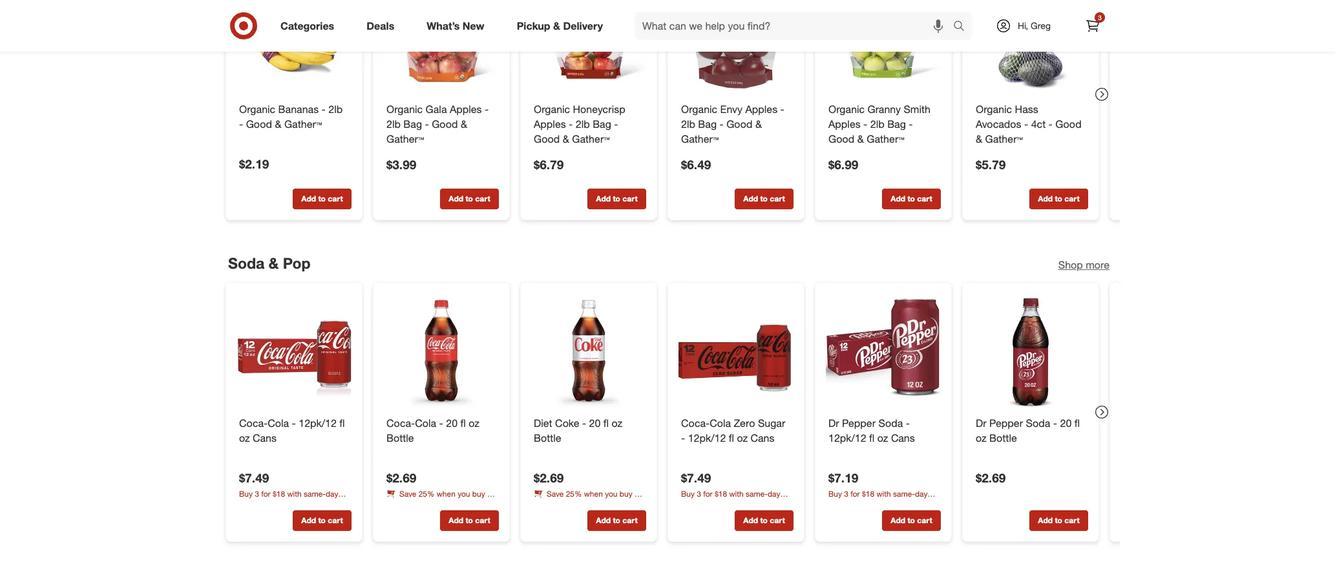 Task type: describe. For each thing, give the bounding box(es) containing it.
dr for dr pepper soda - 20 fl oz bottle
[[976, 417, 987, 430]]

pop
[[283, 254, 311, 272]]

bottle for coca-
[[386, 432, 414, 445]]

- inside dr pepper soda - 12pk/12 fl oz cans
[[906, 417, 910, 430]]

oz inside the coca-cola zero sugar - 12pk/12 fl oz cans
[[737, 432, 748, 445]]

organic honeycrisp apples - 2lb bag - good & gather™
[[534, 102, 625, 145]]

gather™ inside organic bananas - 2lb - good & gather™
[[284, 117, 322, 130]]

buy for dr pepper soda - 12pk/12 fl oz cans
[[829, 489, 842, 499]]

to for organic honeycrisp apples - 2lb bag - good & gather™
[[613, 194, 620, 203]]

hi,
[[1018, 20, 1028, 31]]

$7.19 buy 3 for $18 with same-day order services
[[829, 471, 928, 510]]

25% for diet coke - 20 fl oz bottle
[[566, 489, 582, 499]]

pickup & delivery
[[517, 19, 603, 32]]

categories
[[280, 19, 334, 32]]

cart for coca-cola zero sugar - 12pk/12 fl oz cans
[[770, 516, 785, 526]]

bottle inside the dr pepper soda - 20 fl oz bottle
[[989, 432, 1017, 445]]

$7.19
[[829, 471, 858, 486]]

save 25% when you buy 2 coca-cola single beverages button for coca-cola - 20 fl oz bottle
[[386, 489, 499, 510]]

3 for 12pk/12
[[844, 489, 848, 499]]

for for oz
[[261, 489, 271, 499]]

add to cart button for coca-cola - 12pk/12 fl oz cans
[[293, 511, 352, 531]]

for for fl
[[851, 489, 860, 499]]

buy for coca-cola - 20 fl oz bottle
[[472, 489, 485, 499]]

coke
[[555, 417, 579, 430]]

buy 3 for $18 with same-day order services button for cans
[[239, 489, 352, 510]]

same- for dr pepper soda - 12pk/12 fl oz cans
[[893, 489, 915, 499]]

cart for organic gala apples - 2lb bag - good & gather™
[[475, 194, 490, 203]]

25% for coca-cola - 20 fl oz bottle
[[419, 489, 435, 499]]

& inside organic honeycrisp apples - 2lb bag - good & gather™
[[563, 132, 569, 145]]

to for coca-cola zero sugar - 12pk/12 fl oz cans
[[760, 516, 768, 526]]

apples for $6.79
[[534, 117, 566, 130]]

to for diet coke - 20 fl oz bottle
[[613, 516, 620, 526]]

add for organic hass avocados - 4ct - good & gather™
[[1038, 194, 1053, 203]]

gather™ inside organic envy apples - 2lb bag - good & gather™
[[681, 132, 719, 145]]

to for organic hass avocados - 4ct - good & gather™
[[1055, 194, 1062, 203]]

save 25% when you buy 2 coca-cola single beverages for diet coke - 20 fl oz bottle
[[534, 489, 639, 510]]

what's
[[427, 19, 460, 32]]

cart for dr pepper soda - 12pk/12 fl oz cans
[[917, 516, 932, 526]]

granny
[[868, 102, 901, 115]]

- inside the coca-cola zero sugar - 12pk/12 fl oz cans
[[681, 432, 685, 445]]

beverages for diet coke - 20 fl oz bottle
[[597, 500, 634, 510]]

add to cart for organic honeycrisp apples - 2lb bag - good & gather™
[[596, 194, 638, 203]]

good inside organic honeycrisp apples - 2lb bag - good & gather™
[[534, 132, 560, 145]]

coca-cola zero sugar - 12pk/12 fl oz cans link
[[681, 416, 791, 446]]

bag inside organic granny smith apples - 2lb bag - good & gather™
[[887, 117, 906, 130]]

same- for coca-cola zero sugar - 12pk/12 fl oz cans
[[746, 489, 768, 499]]

20 for coke
[[589, 417, 601, 430]]

What can we help you find? suggestions appear below search field
[[635, 12, 956, 40]]

$7.49 buy 3 for $18 with same-day order services for fl
[[681, 471, 780, 510]]

gather™ inside organic honeycrisp apples - 2lb bag - good & gather™
[[572, 132, 610, 145]]

cart for organic honeycrisp apples - 2lb bag - good & gather™
[[623, 194, 638, 203]]

$2.19
[[239, 156, 269, 171]]

to for dr pepper soda - 12pk/12 fl oz cans
[[908, 516, 915, 526]]

organic gala apples - 2lb bag - good & gather™ link
[[386, 102, 496, 146]]

to for organic envy apples - 2lb bag - good & gather™
[[760, 194, 768, 203]]

cart for organic granny smith apples - 2lb bag - good & gather™
[[917, 194, 932, 203]]

add to cart button for diet coke - 20 fl oz bottle
[[587, 511, 646, 531]]

pepper for cans
[[842, 417, 876, 430]]

cart for organic hass avocados - 4ct - good & gather™
[[1065, 194, 1080, 203]]

day for coca-cola - 12pk/12 fl oz cans
[[326, 489, 338, 499]]

$3.99
[[386, 156, 416, 171]]

fl inside diet coke - 20 fl oz bottle
[[603, 417, 609, 430]]

add to cart for organic envy apples - 2lb bag - good & gather™
[[743, 194, 785, 203]]

hi, greg
[[1018, 20, 1051, 31]]

$18 for cans
[[273, 489, 285, 499]]

add to cart button for coca-cola zero sugar - 12pk/12 fl oz cans
[[735, 511, 794, 531]]

organic bananas - 2lb - good & gather™ link
[[239, 102, 349, 131]]

& inside organic hass avocados - 4ct - good & gather™
[[976, 132, 982, 145]]

you for coca-cola - 20 fl oz bottle
[[458, 489, 470, 499]]

cans inside dr pepper soda - 12pk/12 fl oz cans
[[891, 432, 915, 445]]

bag for $3.99
[[404, 117, 422, 130]]

soda & pop
[[228, 254, 311, 272]]

2 for coca-cola - 20 fl oz bottle
[[487, 489, 492, 499]]

with for cans
[[287, 489, 302, 499]]

search button
[[947, 12, 978, 43]]

dr pepper soda - 12pk/12 fl oz cans
[[829, 417, 915, 445]]

new
[[463, 19, 484, 32]]

add to cart button for organic gala apples - 2lb bag - good & gather™
[[440, 188, 499, 209]]

organic for $6.99
[[829, 102, 865, 115]]

coca-cola - 20 fl oz bottle link
[[386, 416, 496, 446]]

single for diet coke - 20 fl oz bottle
[[573, 500, 595, 510]]

add to cart button for organic envy apples - 2lb bag - good & gather™
[[735, 188, 794, 209]]

organic granny smith apples - 2lb bag - good & gather™
[[829, 102, 931, 145]]

organic granny smith apples - 2lb bag - good & gather™ link
[[829, 102, 938, 146]]

cart for coca-cola - 20 fl oz bottle
[[475, 516, 490, 526]]

save 25% when you buy 2 coca-cola single beverages button for diet coke - 20 fl oz bottle
[[534, 489, 646, 510]]

good inside organic granny smith apples - 2lb bag - good & gather™
[[829, 132, 855, 145]]

add to cart for coca-cola zero sugar - 12pk/12 fl oz cans
[[743, 516, 785, 526]]

oz inside the dr pepper soda - 20 fl oz bottle
[[976, 432, 987, 445]]

3 link
[[1079, 12, 1107, 40]]

add to cart for dr pepper soda - 12pk/12 fl oz cans
[[891, 516, 932, 526]]

diet coke - 20 fl oz bottle
[[534, 417, 622, 445]]

soda for dr pepper soda - 12pk/12 fl oz cans
[[879, 417, 903, 430]]

buy 3 for $18 with same-day order services button for fl
[[681, 489, 794, 510]]

organic envy apples - 2lb bag - good & gather™ link
[[681, 102, 791, 146]]

coca- for coca-cola - 12pk/12 fl oz cans
[[239, 417, 268, 430]]

shop more
[[1058, 258, 1110, 271]]

cola for bottle
[[415, 417, 436, 430]]

soda for dr pepper soda - 20 fl oz bottle
[[1026, 417, 1050, 430]]

& inside organic bananas - 2lb - good & gather™
[[275, 117, 281, 130]]

you for diet coke - 20 fl oz bottle
[[605, 489, 618, 499]]

coca-cola - 20 fl oz bottle
[[386, 417, 479, 445]]

$7.49 for oz
[[239, 471, 269, 486]]

cart for organic envy apples - 2lb bag - good & gather™
[[770, 194, 785, 203]]

cart for dr pepper soda - 20 fl oz bottle
[[1065, 516, 1080, 526]]

good inside organic bananas - 2lb - good & gather™
[[246, 117, 272, 130]]

greg
[[1031, 20, 1051, 31]]

cola for fl
[[710, 417, 731, 430]]

$7.49 for 12pk/12
[[681, 471, 711, 486]]

buy 3 for $18 with same-day order services button for oz
[[829, 489, 941, 510]]

bananas
[[278, 102, 319, 115]]

oz inside diet coke - 20 fl oz bottle
[[612, 417, 622, 430]]

when for diet coke - 20 fl oz bottle
[[584, 489, 603, 499]]

apples inside organic granny smith apples - 2lb bag - good & gather™
[[829, 117, 861, 130]]

with for oz
[[877, 489, 891, 499]]

dr pepper soda - 20 fl oz bottle link
[[976, 416, 1086, 446]]

add for organic envy apples - 2lb bag - good & gather™
[[743, 194, 758, 203]]

diet coke - 20 fl oz bottle link
[[534, 416, 644, 446]]

add to cart for organic hass avocados - 4ct - good & gather™
[[1038, 194, 1080, 203]]

organic envy apples - 2lb bag - good & gather™
[[681, 102, 784, 145]]

20 inside the dr pepper soda - 20 fl oz bottle
[[1060, 417, 1072, 430]]

add for organic bananas - 2lb - good & gather™
[[301, 194, 316, 203]]

oz inside coca-cola - 20 fl oz bottle
[[469, 417, 479, 430]]



Task type: vqa. For each thing, say whether or not it's contained in the screenshot.


Task type: locate. For each thing, give the bounding box(es) containing it.
coca- inside coca-cola - 12pk/12 fl oz cans
[[239, 417, 268, 430]]

gather™ down the avocados on the right top
[[985, 132, 1023, 145]]

4 organic from the left
[[681, 102, 717, 115]]

dr
[[829, 417, 839, 430], [976, 417, 987, 430]]

save for coca-cola - 20 fl oz bottle
[[399, 489, 416, 499]]

1 horizontal spatial buy
[[681, 489, 695, 499]]

$7.49 buy 3 for $18 with same-day order services down coca-cola - 12pk/12 fl oz cans link in the left of the page
[[239, 471, 338, 510]]

bag inside organic honeycrisp apples - 2lb bag - good & gather™
[[593, 117, 611, 130]]

organic inside organic honeycrisp apples - 2lb bag - good & gather™
[[534, 102, 570, 115]]

$7.49 buy 3 for $18 with same-day order services for cans
[[239, 471, 338, 510]]

2 with from the left
[[729, 489, 744, 499]]

0 horizontal spatial soda
[[228, 254, 264, 272]]

add to cart button for organic bananas - 2lb - good & gather™
[[293, 188, 352, 209]]

0 horizontal spatial with
[[287, 489, 302, 499]]

2 services from the left
[[702, 500, 731, 510]]

0 horizontal spatial buy
[[239, 489, 253, 499]]

delivery
[[563, 19, 603, 32]]

bottle inside coca-cola - 20 fl oz bottle
[[386, 432, 414, 445]]

add to cart for diet coke - 20 fl oz bottle
[[596, 516, 638, 526]]

good inside organic hass avocados - 4ct - good & gather™
[[1056, 117, 1082, 130]]

add to cart button for organic hass avocados - 4ct - good & gather™
[[1029, 188, 1088, 209]]

apples up $6.99
[[829, 117, 861, 130]]

when down diet coke - 20 fl oz bottle link
[[584, 489, 603, 499]]

3 organic from the left
[[534, 102, 570, 115]]

coca- for coca-cola - 20 fl oz bottle
[[386, 417, 415, 430]]

$18 inside $7.19 buy 3 for $18 with same-day order services
[[862, 489, 874, 499]]

1 single from the left
[[426, 500, 447, 510]]

3 same- from the left
[[893, 489, 915, 499]]

soda inside dr pepper soda - 12pk/12 fl oz cans
[[879, 417, 903, 430]]

0 horizontal spatial bottle
[[386, 432, 414, 445]]

save 25% when you buy 2 coca-cola single beverages for coca-cola - 20 fl oz bottle
[[386, 489, 492, 510]]

gather™ inside organic hass avocados - 4ct - good & gather™
[[985, 132, 1023, 145]]

apples right the envy
[[745, 102, 778, 115]]

organic honeycrisp apples - 2lb bag - good & gather™ image
[[531, 0, 646, 94], [531, 0, 646, 94]]

1 day from the left
[[326, 489, 338, 499]]

bag for $6.79
[[593, 117, 611, 130]]

bottle inside diet coke - 20 fl oz bottle
[[534, 432, 561, 445]]

2 20 from the left
[[589, 417, 601, 430]]

0 horizontal spatial $18
[[273, 489, 285, 499]]

2lb down "granny"
[[870, 117, 885, 130]]

2lb inside organic gala apples - 2lb bag - good & gather™
[[386, 117, 401, 130]]

1 services from the left
[[260, 500, 289, 510]]

to for organic bananas - 2lb - good & gather™
[[318, 194, 326, 203]]

add to cart for organic bananas - 2lb - good & gather™
[[301, 194, 343, 203]]

$5.79
[[976, 156, 1006, 171]]

pickup & delivery link
[[506, 12, 619, 40]]

0 horizontal spatial dr
[[829, 417, 839, 430]]

for inside $7.19 buy 3 for $18 with same-day order services
[[851, 489, 860, 499]]

2 horizontal spatial 12pk/12
[[829, 432, 866, 445]]

add
[[301, 194, 316, 203], [449, 194, 463, 203], [596, 194, 611, 203], [743, 194, 758, 203], [891, 194, 905, 203], [1038, 194, 1053, 203], [301, 516, 316, 526], [449, 516, 463, 526], [596, 516, 611, 526], [743, 516, 758, 526], [891, 516, 905, 526], [1038, 516, 1053, 526]]

2 horizontal spatial 20
[[1060, 417, 1072, 430]]

to for organic gala apples - 2lb bag - good & gather™
[[466, 194, 473, 203]]

organic gala apples - 2lb bag - good & gather™
[[386, 102, 489, 145]]

oz inside coca-cola - 12pk/12 fl oz cans
[[239, 432, 250, 445]]

gather™ down "granny"
[[867, 132, 905, 145]]

with
[[287, 489, 302, 499], [729, 489, 744, 499], [877, 489, 891, 499]]

1 horizontal spatial services
[[702, 500, 731, 510]]

6 organic from the left
[[976, 102, 1012, 115]]

bag inside organic envy apples - 2lb bag - good & gather™
[[698, 117, 717, 130]]

2 save 25% when you buy 2 coca-cola single beverages from the left
[[534, 489, 639, 510]]

services
[[260, 500, 289, 510], [702, 500, 731, 510], [849, 500, 878, 510]]

- inside diet coke - 20 fl oz bottle
[[582, 417, 586, 430]]

$18 down coca-cola - 12pk/12 fl oz cans at bottom left
[[273, 489, 285, 499]]

good inside organic envy apples - 2lb bag - good & gather™
[[727, 117, 753, 130]]

1 $7.49 from the left
[[239, 471, 269, 486]]

organic bananas - 2lb - good & gather™ image
[[237, 0, 352, 94], [237, 0, 352, 94]]

with for fl
[[729, 489, 744, 499]]

$2.69 down coca-cola - 20 fl oz bottle
[[386, 471, 416, 486]]

$2.69 for coca-cola - 20 fl oz bottle
[[386, 471, 416, 486]]

2lb inside organic granny smith apples - 2lb bag - good & gather™
[[870, 117, 885, 130]]

1 horizontal spatial $7.49
[[681, 471, 711, 486]]

$2.69 down diet at the bottom left of page
[[534, 471, 564, 486]]

1 horizontal spatial for
[[703, 489, 713, 499]]

1 horizontal spatial day
[[768, 489, 780, 499]]

2 single from the left
[[573, 500, 595, 510]]

good right 4ct
[[1056, 117, 1082, 130]]

order for dr pepper soda - 12pk/12 fl oz cans
[[829, 500, 847, 510]]

good up $2.19
[[246, 117, 272, 130]]

organic inside organic bananas - 2lb - good & gather™
[[239, 102, 275, 115]]

bag down "granny"
[[887, 117, 906, 130]]

diet
[[534, 417, 552, 430]]

3
[[1098, 14, 1102, 21], [255, 489, 259, 499], [697, 489, 701, 499], [844, 489, 848, 499]]

1 $2.69 from the left
[[386, 471, 416, 486]]

good down the envy
[[727, 117, 753, 130]]

- inside the dr pepper soda - 20 fl oz bottle
[[1053, 417, 1057, 430]]

5 organic from the left
[[829, 102, 865, 115]]

gather™ up $6.49
[[681, 132, 719, 145]]

categories link
[[269, 12, 350, 40]]

25% down diet coke - 20 fl oz bottle
[[566, 489, 582, 499]]

2 horizontal spatial with
[[877, 489, 891, 499]]

fl inside the coca-cola zero sugar - 12pk/12 fl oz cans
[[729, 432, 734, 445]]

1 with from the left
[[287, 489, 302, 499]]

day inside $7.19 buy 3 for $18 with same-day order services
[[915, 489, 928, 499]]

add for coca-cola zero sugar - 12pk/12 fl oz cans
[[743, 516, 758, 526]]

0 horizontal spatial single
[[426, 500, 447, 510]]

1 buy from the left
[[472, 489, 485, 499]]

add for dr pepper soda - 12pk/12 fl oz cans
[[891, 516, 905, 526]]

beverages
[[450, 500, 486, 510], [597, 500, 634, 510]]

$6.49
[[681, 156, 711, 171]]

2 save 25% when you buy 2 coca-cola single beverages button from the left
[[534, 489, 646, 510]]

apples inside organic gala apples - 2lb bag - good & gather™
[[450, 102, 482, 115]]

beverages for coca-cola - 20 fl oz bottle
[[450, 500, 486, 510]]

4 bag from the left
[[887, 117, 906, 130]]

3 inside $7.19 buy 3 for $18 with same-day order services
[[844, 489, 848, 499]]

1 you from the left
[[458, 489, 470, 499]]

good up the '$6.79'
[[534, 132, 560, 145]]

buy
[[239, 489, 253, 499], [681, 489, 695, 499], [829, 489, 842, 499]]

-
[[322, 102, 326, 115], [485, 102, 489, 115], [780, 102, 784, 115], [239, 117, 243, 130], [425, 117, 429, 130], [569, 117, 573, 130], [614, 117, 618, 130], [720, 117, 724, 130], [863, 117, 868, 130], [909, 117, 913, 130], [1024, 117, 1028, 130], [1049, 117, 1053, 130], [292, 417, 296, 430], [439, 417, 443, 430], [582, 417, 586, 430], [906, 417, 910, 430], [1053, 417, 1057, 430], [681, 432, 685, 445]]

2 horizontal spatial for
[[851, 489, 860, 499]]

3 buy 3 for $18 with same-day order services button from the left
[[829, 489, 941, 510]]

1 horizontal spatial 20
[[589, 417, 601, 430]]

single
[[426, 500, 447, 510], [573, 500, 595, 510]]

organic for $6.79
[[534, 102, 570, 115]]

good
[[246, 117, 272, 130], [432, 117, 458, 130], [727, 117, 753, 130], [1056, 117, 1082, 130], [534, 132, 560, 145], [829, 132, 855, 145]]

0 horizontal spatial day
[[326, 489, 338, 499]]

buy inside $7.19 buy 3 for $18 with same-day order services
[[829, 489, 842, 499]]

1 horizontal spatial $18
[[715, 489, 727, 499]]

0 horizontal spatial you
[[458, 489, 470, 499]]

what's new link
[[416, 12, 501, 40]]

add for diet coke - 20 fl oz bottle
[[596, 516, 611, 526]]

add for dr pepper soda - 20 fl oz bottle
[[1038, 516, 1053, 526]]

3 buy from the left
[[829, 489, 842, 499]]

0 horizontal spatial save 25% when you buy 2 coca-cola single beverages
[[386, 489, 492, 510]]

1 horizontal spatial with
[[729, 489, 744, 499]]

$2.69
[[386, 471, 416, 486], [534, 471, 564, 486], [976, 471, 1006, 486]]

25%
[[419, 489, 435, 499], [566, 489, 582, 499]]

2 pepper from the left
[[989, 417, 1023, 430]]

2 bag from the left
[[593, 117, 611, 130]]

1 save from the left
[[399, 489, 416, 499]]

$7.49 down coca-cola - 12pk/12 fl oz cans at bottom left
[[239, 471, 269, 486]]

1 horizontal spatial 12pk/12
[[688, 432, 726, 445]]

0 horizontal spatial buy 3 for $18 with same-day order services button
[[239, 489, 352, 510]]

good up $6.99
[[829, 132, 855, 145]]

3 bag from the left
[[698, 117, 717, 130]]

order for coca-cola zero sugar - 12pk/12 fl oz cans
[[681, 500, 700, 510]]

$2.69 down the dr pepper soda - 20 fl oz bottle
[[976, 471, 1006, 486]]

0 horizontal spatial $7.49 buy 3 for $18 with same-day order services
[[239, 471, 338, 510]]

0 horizontal spatial cans
[[253, 432, 277, 445]]

1 horizontal spatial save 25% when you buy 2 coca-cola single beverages button
[[534, 489, 646, 510]]

dr pepper soda - 20 fl oz bottle image
[[973, 294, 1088, 409], [973, 294, 1088, 409]]

cart for coca-cola - 12pk/12 fl oz cans
[[328, 516, 343, 526]]

cola
[[268, 417, 289, 430], [415, 417, 436, 430], [710, 417, 731, 430], [408, 500, 424, 510], [555, 500, 571, 510]]

20 inside coca-cola - 20 fl oz bottle
[[446, 417, 458, 430]]

deals
[[367, 19, 394, 32]]

gather™ up $3.99
[[386, 132, 424, 145]]

1 bottle from the left
[[386, 432, 414, 445]]

add to cart for dr pepper soda - 20 fl oz bottle
[[1038, 516, 1080, 526]]

deals link
[[356, 12, 411, 40]]

coca-cola zero sugar - 12pk/12 fl oz cans
[[681, 417, 785, 445]]

2 day from the left
[[768, 489, 780, 499]]

buy for coca-cola - 12pk/12 fl oz cans
[[239, 489, 253, 499]]

apples for $3.99
[[450, 102, 482, 115]]

2 dr from the left
[[976, 417, 987, 430]]

add for coca-cola - 20 fl oz bottle
[[449, 516, 463, 526]]

bag
[[404, 117, 422, 130], [593, 117, 611, 130], [698, 117, 717, 130], [887, 117, 906, 130]]

$6.99
[[829, 156, 858, 171]]

1 horizontal spatial buy 3 for $18 with same-day order services button
[[681, 489, 794, 510]]

bottle
[[386, 432, 414, 445], [534, 432, 561, 445], [989, 432, 1017, 445]]

fl inside the dr pepper soda - 20 fl oz bottle
[[1075, 417, 1080, 430]]

2 $7.49 buy 3 for $18 with same-day order services from the left
[[681, 471, 780, 510]]

1 horizontal spatial order
[[681, 500, 700, 510]]

1 horizontal spatial save
[[547, 489, 564, 499]]

- inside coca-cola - 20 fl oz bottle
[[439, 417, 443, 430]]

0 horizontal spatial $2.69
[[386, 471, 416, 486]]

0 horizontal spatial same-
[[304, 489, 326, 499]]

cans inside coca-cola - 12pk/12 fl oz cans
[[253, 432, 277, 445]]

avocados
[[976, 117, 1021, 130]]

organic inside organic gala apples - 2lb bag - good & gather™
[[386, 102, 423, 115]]

coca-cola zero sugar - 12pk/12 fl oz cans image
[[679, 294, 794, 409], [679, 294, 794, 409]]

pepper inside the dr pepper soda - 20 fl oz bottle
[[989, 417, 1023, 430]]

coca-
[[239, 417, 268, 430], [386, 417, 415, 430], [681, 417, 710, 430], [386, 500, 408, 510], [534, 500, 555, 510]]

dr inside the dr pepper soda - 20 fl oz bottle
[[976, 417, 987, 430]]

dr inside dr pepper soda - 12pk/12 fl oz cans
[[829, 417, 839, 430]]

2 bottle from the left
[[534, 432, 561, 445]]

cola for cans
[[268, 417, 289, 430]]

2 organic from the left
[[386, 102, 423, 115]]

add to cart button for dr pepper soda - 12pk/12 fl oz cans
[[882, 511, 941, 531]]

12pk/12 inside the coca-cola zero sugar - 12pk/12 fl oz cans
[[688, 432, 726, 445]]

apples inside organic honeycrisp apples - 2lb bag - good & gather™
[[534, 117, 566, 130]]

3 $18 from the left
[[862, 489, 874, 499]]

3 20 from the left
[[1060, 417, 1072, 430]]

2lb down honeycrisp
[[576, 117, 590, 130]]

1 horizontal spatial you
[[605, 489, 618, 499]]

1 horizontal spatial bottle
[[534, 432, 561, 445]]

2lb inside organic honeycrisp apples - 2lb bag - good & gather™
[[576, 117, 590, 130]]

0 horizontal spatial buy
[[472, 489, 485, 499]]

organic for $5.79
[[976, 102, 1012, 115]]

1 horizontal spatial $2.69
[[534, 471, 564, 486]]

1 horizontal spatial soda
[[879, 417, 903, 430]]

1 order from the left
[[239, 500, 258, 510]]

pepper inside dr pepper soda - 12pk/12 fl oz cans
[[842, 417, 876, 430]]

coca- inside coca-cola - 20 fl oz bottle
[[386, 417, 415, 430]]

add to cart button for organic honeycrisp apples - 2lb bag - good & gather™
[[587, 188, 646, 209]]

3 day from the left
[[915, 489, 928, 499]]

more
[[1086, 258, 1110, 271]]

0 horizontal spatial save 25% when you buy 2 coca-cola single beverages button
[[386, 489, 499, 510]]

1 when from the left
[[437, 489, 456, 499]]

2 when from the left
[[584, 489, 603, 499]]

soda inside the dr pepper soda - 20 fl oz bottle
[[1026, 417, 1050, 430]]

with down coca-cola - 12pk/12 fl oz cans link in the left of the page
[[287, 489, 302, 499]]

apples inside organic envy apples - 2lb bag - good & gather™
[[745, 102, 778, 115]]

with inside $7.19 buy 3 for $18 with same-day order services
[[877, 489, 891, 499]]

add to cart for organic granny smith apples - 2lb bag - good & gather™
[[891, 194, 932, 203]]

2 2 from the left
[[635, 489, 639, 499]]

add to cart for coca-cola - 12pk/12 fl oz cans
[[301, 516, 343, 526]]

2 horizontal spatial $18
[[862, 489, 874, 499]]

1 horizontal spatial beverages
[[597, 500, 634, 510]]

3 for from the left
[[851, 489, 860, 499]]

organic inside organic hass avocados - 4ct - good & gather™
[[976, 102, 1012, 115]]

12pk/12 inside coca-cola - 12pk/12 fl oz cans
[[299, 417, 337, 430]]

save 25% when you buy 2 coca-cola single beverages button
[[386, 489, 499, 510], [534, 489, 646, 510]]

coca-cola - 12pk/12 fl oz cans link
[[239, 416, 349, 446]]

order inside $7.19 buy 3 for $18 with same-day order services
[[829, 500, 847, 510]]

bag up $6.49
[[698, 117, 717, 130]]

2lb
[[328, 102, 343, 115], [386, 117, 401, 130], [576, 117, 590, 130], [681, 117, 695, 130], [870, 117, 885, 130]]

1 horizontal spatial pepper
[[989, 417, 1023, 430]]

2 horizontal spatial buy 3 for $18 with same-day order services button
[[829, 489, 941, 510]]

to for dr pepper soda - 20 fl oz bottle
[[1055, 516, 1062, 526]]

coca-cola - 12pk/12 fl oz cans
[[239, 417, 345, 445]]

for
[[261, 489, 271, 499], [703, 489, 713, 499], [851, 489, 860, 499]]

2 25% from the left
[[566, 489, 582, 499]]

0 horizontal spatial save
[[399, 489, 416, 499]]

2lb for $6.49
[[681, 117, 695, 130]]

organic hass avocados - 4ct - good & gather™ image
[[973, 0, 1088, 94], [973, 0, 1088, 94]]

2 same- from the left
[[746, 489, 768, 499]]

2lb inside organic envy apples - 2lb bag - good & gather™
[[681, 117, 695, 130]]

pepper
[[842, 417, 876, 430], [989, 417, 1023, 430]]

2 $2.69 from the left
[[534, 471, 564, 486]]

cart for diet coke - 20 fl oz bottle
[[623, 516, 638, 526]]

$18
[[273, 489, 285, 499], [715, 489, 727, 499], [862, 489, 874, 499]]

gather™
[[284, 117, 322, 130], [386, 132, 424, 145], [572, 132, 610, 145], [681, 132, 719, 145], [867, 132, 905, 145], [985, 132, 1023, 145]]

organic left "granny"
[[829, 102, 865, 115]]

0 horizontal spatial for
[[261, 489, 271, 499]]

20
[[446, 417, 458, 430], [589, 417, 601, 430], [1060, 417, 1072, 430]]

organic inside organic envy apples - 2lb bag - good & gather™
[[681, 102, 717, 115]]

save for diet coke - 20 fl oz bottle
[[547, 489, 564, 499]]

1 $18 from the left
[[273, 489, 285, 499]]

buy
[[472, 489, 485, 499], [620, 489, 632, 499]]

2 horizontal spatial cans
[[891, 432, 915, 445]]

2lb for $3.99
[[386, 117, 401, 130]]

3 services from the left
[[849, 500, 878, 510]]

1 dr from the left
[[829, 417, 839, 430]]

order
[[239, 500, 258, 510], [681, 500, 700, 510], [829, 500, 847, 510]]

0 horizontal spatial 12pk/12
[[299, 417, 337, 430]]

with down coca-cola zero sugar - 12pk/12 fl oz cans 'link'
[[729, 489, 744, 499]]

buy 3 for $18 with same-day order services button
[[239, 489, 352, 510], [681, 489, 794, 510], [829, 489, 941, 510]]

& inside organic granny smith apples - 2lb bag - good & gather™
[[857, 132, 864, 145]]

sugar
[[758, 417, 785, 430]]

good down gala at the left of the page
[[432, 117, 458, 130]]

fl inside dr pepper soda - 12pk/12 fl oz cans
[[869, 432, 875, 445]]

2 $18 from the left
[[715, 489, 727, 499]]

bag inside organic gala apples - 2lb bag - good & gather™
[[404, 117, 422, 130]]

$2.69 for diet coke - 20 fl oz bottle
[[534, 471, 564, 486]]

day for dr pepper soda - 12pk/12 fl oz cans
[[915, 489, 928, 499]]

dr pepper soda - 12pk/12 fl oz cans image
[[826, 294, 941, 409], [826, 294, 941, 409]]

bag down honeycrisp
[[593, 117, 611, 130]]

organic left the envy
[[681, 102, 717, 115]]

gather™ inside organic granny smith apples - 2lb bag - good & gather™
[[867, 132, 905, 145]]

to for coca-cola - 20 fl oz bottle
[[466, 516, 473, 526]]

services for oz
[[849, 500, 878, 510]]

organic left honeycrisp
[[534, 102, 570, 115]]

2 beverages from the left
[[597, 500, 634, 510]]

oz
[[469, 417, 479, 430], [612, 417, 622, 430], [239, 432, 250, 445], [737, 432, 748, 445], [877, 432, 888, 445], [976, 432, 987, 445]]

gather™ down honeycrisp
[[572, 132, 610, 145]]

add for coca-cola - 12pk/12 fl oz cans
[[301, 516, 316, 526]]

2 you from the left
[[605, 489, 618, 499]]

add to cart button
[[293, 188, 352, 209], [440, 188, 499, 209], [587, 188, 646, 209], [735, 188, 794, 209], [882, 188, 941, 209], [1029, 188, 1088, 209], [293, 511, 352, 531], [440, 511, 499, 531], [587, 511, 646, 531], [735, 511, 794, 531], [882, 511, 941, 531], [1029, 511, 1088, 531]]

dr for dr pepper soda - 12pk/12 fl oz cans
[[829, 417, 839, 430]]

1 for from the left
[[261, 489, 271, 499]]

1 20 from the left
[[446, 417, 458, 430]]

save 25% when you buy 2 coca-cola single beverages
[[386, 489, 492, 510], [534, 489, 639, 510]]

0 horizontal spatial pepper
[[842, 417, 876, 430]]

1 buy from the left
[[239, 489, 253, 499]]

pickup
[[517, 19, 550, 32]]

services for fl
[[702, 500, 731, 510]]

1 beverages from the left
[[450, 500, 486, 510]]

coca-cola - 20 fl oz bottle image
[[384, 294, 499, 409], [384, 294, 499, 409]]

0 horizontal spatial beverages
[[450, 500, 486, 510]]

diet coke - 20 fl oz bottle image
[[531, 294, 646, 409], [531, 294, 646, 409]]

1 horizontal spatial $7.49 buy 3 for $18 with same-day order services
[[681, 471, 780, 510]]

gather™ inside organic gala apples - 2lb bag - good & gather™
[[386, 132, 424, 145]]

add to cart
[[301, 194, 343, 203], [449, 194, 490, 203], [596, 194, 638, 203], [743, 194, 785, 203], [891, 194, 932, 203], [1038, 194, 1080, 203], [301, 516, 343, 526], [449, 516, 490, 526], [596, 516, 638, 526], [743, 516, 785, 526], [891, 516, 932, 526], [1038, 516, 1080, 526]]

organic hass avocados - 4ct - good & gather™ link
[[976, 102, 1086, 146]]

envy
[[720, 102, 743, 115]]

$7.49 down the coca-cola zero sugar - 12pk/12 fl oz cans
[[681, 471, 711, 486]]

good inside organic gala apples - 2lb bag - good & gather™
[[432, 117, 458, 130]]

fl
[[340, 417, 345, 430], [460, 417, 466, 430], [603, 417, 609, 430], [1075, 417, 1080, 430], [729, 432, 734, 445], [869, 432, 875, 445]]

2 save from the left
[[547, 489, 564, 499]]

2 horizontal spatial services
[[849, 500, 878, 510]]

when down coca-cola - 20 fl oz bottle link on the bottom left of the page
[[437, 489, 456, 499]]

cans
[[253, 432, 277, 445], [751, 432, 774, 445], [891, 432, 915, 445]]

single for coca-cola - 20 fl oz bottle
[[426, 500, 447, 510]]

1 cans from the left
[[253, 432, 277, 445]]

pepper for bottle
[[989, 417, 1023, 430]]

3 with from the left
[[877, 489, 891, 499]]

1 horizontal spatial single
[[573, 500, 595, 510]]

2 horizontal spatial soda
[[1026, 417, 1050, 430]]

organic bananas - 2lb - good & gather™
[[239, 102, 343, 130]]

&
[[553, 19, 560, 32], [275, 117, 281, 130], [461, 117, 467, 130], [755, 117, 762, 130], [563, 132, 569, 145], [857, 132, 864, 145], [976, 132, 982, 145], [269, 254, 279, 272]]

cola inside coca-cola - 12pk/12 fl oz cans
[[268, 417, 289, 430]]

12pk/12 inside dr pepper soda - 12pk/12 fl oz cans
[[829, 432, 866, 445]]

fl inside coca-cola - 20 fl oz bottle
[[460, 417, 466, 430]]

organic left gala at the left of the page
[[386, 102, 423, 115]]

3 bottle from the left
[[989, 432, 1017, 445]]

$7.49 buy 3 for $18 with same-day order services
[[239, 471, 338, 510], [681, 471, 780, 510]]

coca- for coca-cola zero sugar - 12pk/12 fl oz cans
[[681, 417, 710, 430]]

1 horizontal spatial 2
[[635, 489, 639, 499]]

$18 down the coca-cola zero sugar - 12pk/12 fl oz cans
[[715, 489, 727, 499]]

apples right gala at the left of the page
[[450, 102, 482, 115]]

what's new
[[427, 19, 484, 32]]

3 order from the left
[[829, 500, 847, 510]]

organic envy apples - 2lb bag - good & gather™ image
[[679, 0, 794, 94], [679, 0, 794, 94]]

search
[[947, 20, 978, 33]]

1 horizontal spatial buy
[[620, 489, 632, 499]]

save
[[399, 489, 416, 499], [547, 489, 564, 499]]

add for organic honeycrisp apples - 2lb bag - good & gather™
[[596, 194, 611, 203]]

fl inside coca-cola - 12pk/12 fl oz cans
[[340, 417, 345, 430]]

day for coca-cola zero sugar - 12pk/12 fl oz cans
[[768, 489, 780, 499]]

apples
[[450, 102, 482, 115], [745, 102, 778, 115], [534, 117, 566, 130], [829, 117, 861, 130]]

2 horizontal spatial day
[[915, 489, 928, 499]]

1 2 from the left
[[487, 489, 492, 499]]

2 horizontal spatial buy
[[829, 489, 842, 499]]

0 horizontal spatial order
[[239, 500, 258, 510]]

add for organic gala apples - 2lb bag - good & gather™
[[449, 194, 463, 203]]

2lb up $6.49
[[681, 117, 695, 130]]

2 horizontal spatial bottle
[[989, 432, 1017, 445]]

organic left bananas
[[239, 102, 275, 115]]

coca-cola - 12pk/12 fl oz cans image
[[237, 294, 352, 409], [237, 294, 352, 409]]

apples up the '$6.79'
[[534, 117, 566, 130]]

1 horizontal spatial cans
[[751, 432, 774, 445]]

1 horizontal spatial save 25% when you buy 2 coca-cola single beverages
[[534, 489, 639, 510]]

organic gala apples - 2lb bag - good & gather™ image
[[384, 0, 499, 94], [384, 0, 499, 94]]

25% down coca-cola - 20 fl oz bottle
[[419, 489, 435, 499]]

hass
[[1015, 102, 1038, 115]]

& inside organic envy apples - 2lb bag - good & gather™
[[755, 117, 762, 130]]

with down dr pepper soda - 12pk/12 fl oz cans link
[[877, 489, 891, 499]]

2 for from the left
[[703, 489, 713, 499]]

0 horizontal spatial services
[[260, 500, 289, 510]]

to
[[318, 194, 326, 203], [466, 194, 473, 203], [613, 194, 620, 203], [760, 194, 768, 203], [908, 194, 915, 203], [1055, 194, 1062, 203], [318, 516, 326, 526], [466, 516, 473, 526], [613, 516, 620, 526], [760, 516, 768, 526], [908, 516, 915, 526], [1055, 516, 1062, 526]]

2lb up $3.99
[[386, 117, 401, 130]]

0 horizontal spatial when
[[437, 489, 456, 499]]

organic hass avocados - 4ct - good & gather™
[[976, 102, 1082, 145]]

2lb inside organic bananas - 2lb - good & gather™
[[328, 102, 343, 115]]

4ct
[[1031, 117, 1046, 130]]

organic honeycrisp apples - 2lb bag - good & gather™ link
[[534, 102, 644, 146]]

services inside $7.19 buy 3 for $18 with same-day order services
[[849, 500, 878, 510]]

1 pepper from the left
[[842, 417, 876, 430]]

1 $7.49 buy 3 for $18 with same-day order services from the left
[[239, 471, 338, 510]]

1 save 25% when you buy 2 coca-cola single beverages from the left
[[386, 489, 492, 510]]

0 horizontal spatial 2
[[487, 489, 492, 499]]

1 organic from the left
[[239, 102, 275, 115]]

buy for diet coke - 20 fl oz bottle
[[620, 489, 632, 499]]

when
[[437, 489, 456, 499], [584, 489, 603, 499]]

cart for organic bananas - 2lb - good & gather™
[[328, 194, 343, 203]]

add to cart button for organic granny smith apples - 2lb bag - good & gather™
[[882, 188, 941, 209]]

shop
[[1058, 258, 1083, 271]]

cola inside coca-cola - 20 fl oz bottle
[[415, 417, 436, 430]]

2 buy 3 for $18 with same-day order services button from the left
[[681, 489, 794, 510]]

coca- inside the coca-cola zero sugar - 12pk/12 fl oz cans
[[681, 417, 710, 430]]

0 horizontal spatial $7.49
[[239, 471, 269, 486]]

to for coca-cola - 12pk/12 fl oz cans
[[318, 516, 326, 526]]

- inside coca-cola - 12pk/12 fl oz cans
[[292, 417, 296, 430]]

2 $7.49 from the left
[[681, 471, 711, 486]]

1 bag from the left
[[404, 117, 422, 130]]

organic inside organic granny smith apples - 2lb bag - good & gather™
[[829, 102, 865, 115]]

2 horizontal spatial $2.69
[[976, 471, 1006, 486]]

2 cans from the left
[[751, 432, 774, 445]]

organic up the avocados on the right top
[[976, 102, 1012, 115]]

3 $2.69 from the left
[[976, 471, 1006, 486]]

gala
[[426, 102, 447, 115]]

0 horizontal spatial 20
[[446, 417, 458, 430]]

2 horizontal spatial order
[[829, 500, 847, 510]]

2 horizontal spatial same-
[[893, 489, 915, 499]]

2 buy from the left
[[681, 489, 695, 499]]

1 25% from the left
[[419, 489, 435, 499]]

zero
[[734, 417, 755, 430]]

soda
[[228, 254, 264, 272], [879, 417, 903, 430], [1026, 417, 1050, 430]]

organic granny smith apples - 2lb bag - good & gather™ image
[[826, 0, 941, 94], [826, 0, 941, 94]]

$18 for fl
[[715, 489, 727, 499]]

3 for fl
[[255, 489, 259, 499]]

oz inside dr pepper soda - 12pk/12 fl oz cans
[[877, 432, 888, 445]]

2 order from the left
[[681, 500, 700, 510]]

add to cart button for coca-cola - 20 fl oz bottle
[[440, 511, 499, 531]]

1 save 25% when you buy 2 coca-cola single beverages button from the left
[[386, 489, 499, 510]]

bag up $3.99
[[404, 117, 422, 130]]

2lb right bananas
[[328, 102, 343, 115]]

20 inside diet coke - 20 fl oz bottle
[[589, 417, 601, 430]]

same- for coca-cola - 12pk/12 fl oz cans
[[304, 489, 326, 499]]

2 buy from the left
[[620, 489, 632, 499]]

3 cans from the left
[[891, 432, 915, 445]]

0 horizontal spatial 25%
[[419, 489, 435, 499]]

smith
[[904, 102, 931, 115]]

cans inside the coca-cola zero sugar - 12pk/12 fl oz cans
[[751, 432, 774, 445]]

1 same- from the left
[[304, 489, 326, 499]]

$6.79
[[534, 156, 564, 171]]

$18 down dr pepper soda - 12pk/12 fl oz cans
[[862, 489, 874, 499]]

honeycrisp
[[573, 102, 625, 115]]

& inside organic gala apples - 2lb bag - good & gather™
[[461, 117, 467, 130]]

same- inside $7.19 buy 3 for $18 with same-day order services
[[893, 489, 915, 499]]

gather™ down bananas
[[284, 117, 322, 130]]

day
[[326, 489, 338, 499], [768, 489, 780, 499], [915, 489, 928, 499]]

dr pepper soda - 20 fl oz bottle
[[976, 417, 1080, 445]]

1 horizontal spatial dr
[[976, 417, 987, 430]]

1 horizontal spatial same-
[[746, 489, 768, 499]]

dr pepper soda - 12pk/12 fl oz cans link
[[829, 416, 938, 446]]

1 buy 3 for $18 with same-day order services button from the left
[[239, 489, 352, 510]]

organic
[[239, 102, 275, 115], [386, 102, 423, 115], [534, 102, 570, 115], [681, 102, 717, 115], [829, 102, 865, 115], [976, 102, 1012, 115]]

1 horizontal spatial when
[[584, 489, 603, 499]]

shop more button
[[1058, 258, 1110, 272]]

add to cart for coca-cola - 20 fl oz bottle
[[449, 516, 490, 526]]

cola inside the coca-cola zero sugar - 12pk/12 fl oz cans
[[710, 417, 731, 430]]

bottle for diet
[[534, 432, 561, 445]]

3 for -
[[697, 489, 701, 499]]

$7.49 buy 3 for $18 with same-day order services down coca-cola zero sugar - 12pk/12 fl oz cans 'link'
[[681, 471, 780, 510]]

1 horizontal spatial 25%
[[566, 489, 582, 499]]

same-
[[304, 489, 326, 499], [746, 489, 768, 499], [893, 489, 915, 499]]



